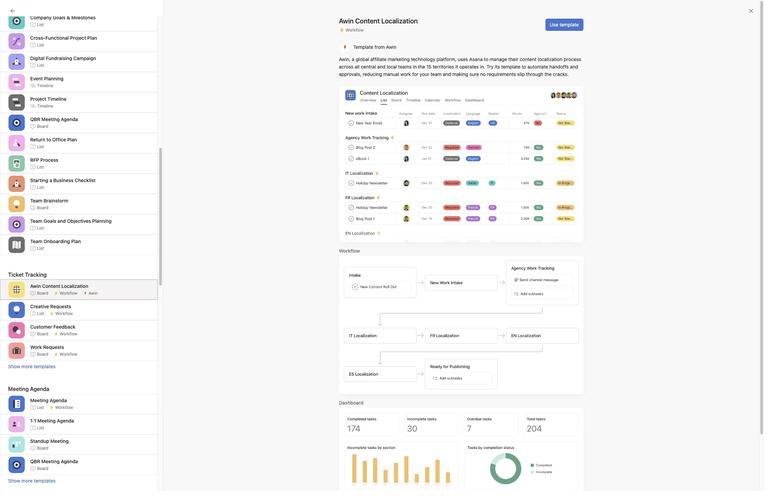 Task type: describe. For each thing, give the bounding box(es) containing it.
projects element
[[0, 143, 82, 222]]

projects
[[8, 146, 27, 152]]

to up slip
[[522, 64, 527, 70]]

across
[[339, 64, 354, 70]]

made
[[316, 425, 327, 430]]

mw
[[450, 379, 457, 384]]

their
[[509, 56, 519, 62]]

office
[[52, 137, 66, 142]]

1 button
[[448, 142, 461, 151]]

customer for customer stories - q4
[[18, 201, 39, 207]]

for inside the awin, a global affiliate marketing technology platform, uses asana to manage their content localization process across all central and local teams in the 15 territories it operates in. try its template to automate handoffs and approvals, reducing manual work for your team and making sure no requirements slip through the cracks.
[[413, 71, 419, 77]]

plan for cross-functional project plan
[[87, 35, 97, 41]]

qbr meeting agenda image
[[13, 462, 21, 470]]

use for use template
[[550, 22, 559, 28]]

latest status update element
[[269, 105, 470, 161]]

project timeline
[[30, 96, 66, 102]]

project right functional at the top left of page
[[70, 35, 86, 41]]

1 vertical spatial ago
[[397, 425, 404, 430]]

no
[[481, 71, 486, 77]]

awesome dashboard for new project
[[18, 133, 99, 139]]

mw button
[[449, 377, 458, 385]]

list for 1:1 meeting agenda
[[37, 426, 44, 431]]

list for starting a business checklist
[[37, 185, 44, 190]]

show for ticket tracking
[[8, 364, 20, 370]]

project inside please update the status of "make project profitable"
[[446, 450, 461, 455]]

2 vertical spatial plan
[[71, 239, 81, 244]]

/ for dashboard
[[47, 123, 48, 128]]

slip
[[518, 71, 525, 77]]

functional
[[45, 35, 69, 41]]

Goal name text field
[[264, 52, 577, 76]]

team goals and objectives planning image
[[13, 221, 21, 229]]

in.
[[480, 64, 486, 70]]

onboarding
[[44, 239, 70, 244]]

local
[[387, 64, 397, 70]]

2 vertical spatial maria
[[352, 445, 362, 450]]

connect a sub-goal
[[327, 262, 370, 268]]

inbox link
[[4, 42, 77, 53]]

please
[[375, 450, 388, 455]]

agenda for qbr meeting agenda image
[[61, 459, 78, 465]]

timeline for planning
[[37, 83, 53, 88]]

use for use sub-goals to automatically update this goal's progress.
[[316, 247, 324, 253]]

reducing
[[363, 71, 382, 77]]

business
[[53, 177, 74, 183]]

in inside the awin, a global affiliate marketing technology platform, uses asana to manage their content localization process across all central and local teams in the 15 territories it operates in. try its template to automate handoffs and approvals, reducing manual work for your team and making sure no requirements slip through the cracks.
[[413, 64, 417, 70]]

goal's
[[411, 247, 424, 253]]

team onboarding plan image
[[13, 241, 21, 249]]

workflow for awin content localization
[[60, 291, 77, 296]]

and down process at right
[[570, 64, 579, 70]]

a for connect
[[347, 262, 349, 268]]

·
[[360, 413, 361, 419]]

team brainstorm
[[30, 198, 68, 204]]

my tasks
[[18, 34, 37, 40]]

connect a sub-goal button
[[316, 259, 374, 271]]

made you the owner of this goal
[[315, 425, 378, 430]]

my first portfolio link
[[4, 177, 77, 188]]

view all button
[[453, 173, 470, 178]]

the inside please update the status of "make project profitable"
[[405, 450, 411, 455]]

timeline for timeline
[[37, 103, 53, 109]]

meeting agenda image
[[13, 400, 21, 409]]

portfolio
[[35, 180, 54, 185]]

a down terryturtle85 / maria 1:1 to related work
[[361, 450, 363, 455]]

profitable"
[[285, 456, 308, 461]]

about this goal
[[495, 87, 540, 94]]

this goal
[[515, 87, 540, 94]]

goal inside button
[[361, 262, 370, 268]]

15
[[427, 64, 432, 70]]

2 horizontal spatial goals
[[508, 218, 519, 223]]

list for return to office plan
[[37, 144, 44, 149]]

list for rfp process
[[37, 165, 44, 170]]

work
[[30, 345, 42, 350]]

for inside starred element
[[65, 133, 71, 139]]

parent goals
[[495, 218, 519, 223]]

my workspace
[[18, 237, 49, 243]]

3 board from the top
[[37, 291, 48, 296]]

approvals,
[[339, 71, 362, 77]]

qbr for qbr meeting agenda icon
[[30, 116, 40, 122]]

awin for awin
[[89, 291, 98, 296]]

agenda for qbr meeting agenda icon
[[61, 116, 78, 122]]

4 board from the top
[[37, 332, 48, 337]]

qbr meeting agenda for qbr meeting agenda icon
[[30, 116, 78, 122]]

project timeline image
[[13, 98, 21, 107]]

making
[[453, 71, 468, 77]]

functional
[[32, 169, 54, 175]]

send feedback link
[[495, 246, 523, 252]]

creative requests
[[30, 304, 71, 310]]

starred element
[[0, 108, 99, 143]]

1:1 right 1:1 meeting agenda image on the bottom left of page
[[30, 418, 36, 424]]

templates for meeting agenda
[[34, 479, 56, 484]]

terryturtle85 / maria 1:1 for dashboard
[[18, 123, 69, 128]]

its
[[495, 64, 500, 70]]

list for digital fundraising campaign
[[37, 63, 44, 68]]

awesome
[[18, 133, 39, 139]]

the right you
[[336, 425, 342, 430]]

content
[[42, 283, 60, 289]]

sure
[[470, 71, 479, 77]]

on track
[[391, 379, 408, 384]]

team onboarding plan
[[30, 239, 81, 244]]

list for cross-functional project plan
[[37, 42, 44, 47]]

awin content localization image
[[13, 286, 21, 294]]

list for team onboarding plan
[[37, 246, 44, 251]]

sub- for use
[[325, 247, 336, 253]]

workflow for work requests
[[60, 352, 77, 357]]

global element
[[0, 17, 82, 57]]

a for starting
[[49, 177, 52, 183]]

mentioned
[[317, 450, 338, 455]]

home link
[[4, 21, 77, 32]]

all inside the awin, a global affiliate marketing technology platform, uses asana to manage their content localization process across all central and local teams in the 15 territories it operates in. try its template to automate handoffs and approvals, reducing manual work for your team and making sure no requirements slip through the cracks.
[[355, 64, 360, 70]]

list for team goals and objectives planning
[[37, 226, 44, 231]]

to up the connect a sub-goal
[[349, 247, 353, 253]]

0 vertical spatial owner
[[506, 103, 519, 109]]

cross- for functional
[[30, 35, 45, 41]]

insights button
[[0, 65, 26, 71]]

of for this
[[356, 425, 360, 430]]

1:1 meeting agenda image
[[13, 421, 21, 429]]

6 board from the top
[[37, 446, 48, 451]]

10 list from the top
[[37, 405, 44, 410]]

template from awin
[[353, 44, 397, 50]]

1 vertical spatial timeline
[[47, 96, 66, 102]]

go back image
[[10, 8, 16, 14]]

digital fundraising campaign image
[[13, 58, 21, 66]]

milestones
[[71, 14, 96, 20]]

my for my workspace
[[18, 237, 24, 243]]

goals for use sub-goals to automatically update this goal's progress.
[[336, 247, 347, 253]]

show for meeting agenda
[[8, 479, 20, 484]]

project down customer stories - q4 link
[[30, 212, 45, 218]]

about
[[495, 87, 513, 94]]

team for team
[[8, 225, 20, 231]]

14 days ago
[[381, 425, 404, 430]]

starred
[[8, 111, 25, 117]]

rfp
[[30, 157, 39, 163]]

terryturtle85 for awesome
[[18, 123, 46, 128]]

the left 15
[[418, 64, 425, 70]]

list for company goals & milestones
[[37, 22, 44, 27]]

workflow for meeting agenda
[[55, 405, 73, 410]]

invite
[[19, 480, 31, 486]]

created this goal · 14 days ago
[[321, 413, 385, 419]]

0 horizontal spatial planning
[[44, 76, 63, 81]]

creative
[[30, 304, 49, 310]]

1 vertical spatial planning
[[92, 218, 112, 224]]

12:56pm
[[336, 456, 353, 461]]

a for awin,
[[352, 56, 355, 62]]

view all
[[453, 173, 470, 178]]

1 vertical spatial dashboard
[[339, 400, 364, 406]]

teams element
[[0, 222, 82, 247]]

goals for company
[[53, 14, 65, 20]]

return
[[30, 137, 45, 142]]

show more templates button for meeting agenda
[[8, 479, 150, 484]]

projects button
[[0, 146, 27, 153]]

to up task:
[[370, 445, 374, 450]]

meeting agenda
[[8, 387, 49, 393]]

related
[[375, 445, 389, 450]]

1
[[451, 144, 452, 149]]

standup meeting image
[[13, 441, 21, 449]]

qbr meeting agenda for qbr meeting agenda image
[[30, 459, 78, 465]]

mentioned this goal in a task:
[[317, 450, 375, 455]]

return to office plan image
[[13, 139, 21, 147]]

company goals & milestones image
[[13, 17, 21, 25]]

starting a business checklist image
[[13, 180, 21, 188]]

connected
[[331, 219, 352, 224]]

awin for awin content localization
[[30, 283, 41, 289]]

2 vertical spatial terryturtle85
[[324, 445, 348, 450]]

inbox
[[18, 45, 30, 51]]

plan for return to office plan
[[67, 137, 77, 142]]

1 horizontal spatial template
[[353, 44, 374, 50]]

automatically
[[354, 247, 384, 253]]

use template
[[550, 22, 579, 28]]

"make
[[432, 450, 445, 455]]

update inside please update the status of "make project profitable"
[[389, 450, 404, 455]]

terryturtle85 / maria 1:1 link for functional
[[4, 156, 77, 166]]

localization
[[538, 56, 563, 62]]

agenda up 1:1 meeting agenda
[[50, 398, 67, 404]]

my first portfolio
[[18, 180, 54, 185]]

dashboard inside starred element
[[40, 133, 64, 139]]

no
[[304, 219, 310, 224]]

invite button
[[6, 477, 36, 489]]

checklist
[[75, 177, 96, 183]]

affiliate
[[371, 56, 387, 62]]

goals for team
[[44, 218, 56, 224]]

your
[[420, 71, 430, 77]]

project down portfolios link
[[30, 96, 46, 102]]

and down affiliate
[[377, 64, 386, 70]]



Task type: vqa. For each thing, say whether or not it's contained in the screenshot.


Task type: locate. For each thing, give the bounding box(es) containing it.
1 vertical spatial show more templates
[[8, 479, 56, 484]]

show
[[8, 364, 20, 370], [8, 479, 20, 484]]

terryturtle85 / maria 1:1 link up functional
[[4, 156, 77, 166]]

0 vertical spatial more
[[21, 364, 33, 370]]

days right ·
[[368, 414, 377, 419]]

0 vertical spatial templates
[[34, 364, 56, 370]]

goals down portfolios
[[18, 98, 30, 104]]

global
[[356, 56, 369, 62]]

customer inside customer stories - q4 link
[[18, 201, 39, 207]]

maria up 'mentioned this goal in a task:'
[[352, 445, 362, 450]]

show more templates down qbr meeting agenda image
[[8, 479, 56, 484]]

a inside the awin, a global affiliate marketing technology platform, uses asana to manage their content localization process across all central and local teams in the 15 territories it operates in. try its template to automate handoffs and approvals, reducing manual work for your team and making sure no requirements slip through the cracks.
[[352, 56, 355, 62]]

0 horizontal spatial of
[[356, 425, 360, 430]]

1 more from the top
[[21, 364, 33, 370]]

0 vertical spatial dashboard
[[40, 133, 64, 139]]

1 horizontal spatial sub-
[[325, 247, 336, 253]]

-
[[57, 201, 59, 207]]

ui
[[18, 191, 22, 196]]

digital
[[30, 55, 45, 61]]

cross-functional project plan
[[30, 35, 97, 41]]

plan
[[72, 169, 81, 175]]

2 qbr meeting agenda from the top
[[30, 459, 78, 465]]

1:1 inside starred element
[[63, 123, 69, 128]]

of
[[356, 425, 360, 430], [426, 450, 431, 455]]

/
[[47, 123, 48, 128], [47, 158, 48, 164], [349, 445, 351, 450]]

1 show from the top
[[8, 364, 20, 370]]

cross- down rfp process image
[[18, 169, 32, 175]]

0 vertical spatial terryturtle85 / maria 1:1
[[18, 123, 69, 128]]

meeting for qbr meeting agenda image
[[41, 459, 60, 465]]

accountable team
[[495, 128, 534, 134]]

company goals & milestones
[[30, 14, 96, 20]]

my tasks link
[[4, 32, 77, 42]]

this up made you the owner of this goal
[[339, 413, 347, 419]]

requests for creative requests
[[50, 304, 71, 310]]

plan right office on the top left
[[67, 137, 77, 142]]

brainstorm
[[44, 198, 68, 204]]

0 vertical spatial timeline
[[37, 83, 53, 88]]

update right the automatically at the bottom of the page
[[385, 247, 400, 253]]

2 vertical spatial sub-
[[350, 262, 361, 268]]

process
[[40, 157, 58, 163]]

use template button
[[546, 19, 584, 31]]

1 terryturtle85 / maria 1:1 from the top
[[18, 123, 69, 128]]

cross- up inbox link at the top of the page
[[30, 35, 45, 41]]

0 vertical spatial planning
[[44, 76, 63, 81]]

more for ticket tracking
[[21, 364, 33, 370]]

3 my from the top
[[18, 237, 24, 243]]

template down -
[[47, 212, 67, 218]]

1 horizontal spatial goals
[[336, 247, 347, 253]]

terryturtle85 / maria 1:1 inside starred element
[[18, 123, 69, 128]]

manage
[[490, 56, 507, 62]]

please update the status of "make project profitable"
[[285, 450, 461, 461]]

terryturtle85 inside projects element
[[18, 158, 46, 164]]

customer down design
[[18, 201, 39, 207]]

in right teams
[[413, 64, 417, 70]]

for left your
[[413, 71, 419, 77]]

show more templates for ticket tracking
[[8, 364, 56, 370]]

my for my first portfolio
[[18, 180, 24, 185]]

1 vertical spatial plan
[[67, 137, 77, 142]]

2 more from the top
[[21, 479, 33, 484]]

3 list from the top
[[37, 63, 44, 68]]

1 horizontal spatial use
[[550, 22, 559, 28]]

0 vertical spatial qbr
[[30, 116, 40, 122]]

for left new
[[65, 133, 71, 139]]

starting a business checklist
[[30, 177, 96, 183]]

1 horizontal spatial planning
[[92, 218, 112, 224]]

0 vertical spatial maria
[[50, 123, 62, 128]]

1 vertical spatial in
[[356, 450, 360, 455]]

workflow for creative requests
[[55, 311, 73, 316]]

1 qbr from the top
[[30, 116, 40, 122]]

starting
[[30, 177, 48, 183]]

cracks.
[[553, 71, 569, 77]]

project right the "make
[[446, 450, 461, 455]]

2 terryturtle85 / maria 1:1 link from the top
[[4, 156, 77, 166]]

templates down the work requests
[[34, 364, 56, 370]]

2 vertical spatial goals
[[44, 218, 56, 224]]

more for meeting agenda
[[21, 479, 33, 484]]

/ up 'mentioned this goal in a task:'
[[349, 445, 351, 450]]

sub- right no at left
[[311, 219, 320, 224]]

0 vertical spatial days
[[368, 414, 377, 419]]

terryturtle85 inside starred element
[[18, 123, 46, 128]]

0 vertical spatial terryturtle85
[[18, 123, 46, 128]]

project up team brainstorm
[[40, 191, 56, 196]]

days up related
[[387, 425, 396, 430]]

1 my from the top
[[18, 34, 24, 40]]

1 show more templates from the top
[[8, 364, 56, 370]]

goal left 14 days ago at bottom
[[370, 425, 378, 430]]

5 list from the top
[[37, 165, 44, 170]]

0 vertical spatial show more templates button
[[8, 364, 150, 370]]

/ for functional
[[47, 158, 48, 164]]

1 vertical spatial maria
[[50, 158, 62, 164]]

1 vertical spatial customer
[[30, 324, 52, 330]]

project inside starred element
[[84, 133, 99, 139]]

7 list from the top
[[37, 226, 44, 231]]

maria up cross-functional project plan
[[50, 158, 62, 164]]

1 vertical spatial cross-
[[18, 169, 32, 175]]

requests down awin content localization
[[50, 304, 71, 310]]

design
[[24, 191, 39, 196]]

8 list from the top
[[37, 246, 44, 251]]

1 vertical spatial days
[[387, 425, 396, 430]]

workflow for customer feedback
[[60, 332, 77, 337]]

1 vertical spatial qbr
[[30, 459, 40, 465]]

0 vertical spatial cross-
[[30, 35, 45, 41]]

2 show more templates from the top
[[8, 479, 56, 484]]

sub- for no
[[311, 219, 320, 224]]

maria inside starred element
[[50, 123, 62, 128]]

fundraising
[[46, 55, 72, 61]]

0 vertical spatial all
[[355, 64, 360, 70]]

update right please
[[389, 450, 404, 455]]

0 horizontal spatial use
[[316, 247, 324, 253]]

terryturtle85 / maria 1:1 link for dashboard
[[4, 120, 77, 131]]

sub-
[[311, 219, 320, 224], [325, 247, 336, 253], [350, 262, 361, 268]]

2 list from the top
[[37, 42, 44, 47]]

0 vertical spatial show more templates
[[8, 364, 56, 370]]

1 horizontal spatial in
[[413, 64, 417, 70]]

content localization
[[355, 17, 418, 25]]

cross- inside cross-functional project plan link
[[18, 169, 32, 175]]

team for team brainstorm
[[30, 198, 42, 204]]

0 horizontal spatial in
[[356, 450, 360, 455]]

1 vertical spatial for
[[65, 133, 71, 139]]

my workspace link
[[4, 234, 77, 245]]

1 vertical spatial sub-
[[325, 247, 336, 253]]

2 my from the top
[[18, 180, 24, 185]]

1 horizontal spatial of
[[426, 450, 431, 455]]

0 horizontal spatial owner
[[343, 425, 355, 430]]

qbr meeting agenda up awesome dashboard for new project link
[[30, 116, 78, 122]]

2 terryturtle85 / maria 1:1 from the top
[[18, 158, 69, 164]]

6 list from the top
[[37, 185, 44, 190]]

goals up connect a sub-goal button at the left bottom
[[336, 247, 347, 253]]

2 qbr from the top
[[30, 459, 40, 465]]

hide sidebar image
[[9, 5, 14, 11]]

0 horizontal spatial all
[[355, 64, 360, 70]]

14
[[362, 414, 367, 419], [381, 425, 386, 430]]

0 vertical spatial use
[[550, 22, 559, 28]]

work inside the awin, a global affiliate marketing technology platform, uses asana to manage their content localization process across all central and local teams in the 15 territories it operates in. try its template to automate handoffs and approvals, reducing manual work for your team and making sure no requirements slip through the cracks.
[[401, 71, 411, 77]]

1 vertical spatial /
[[47, 158, 48, 164]]

1 board from the top
[[37, 124, 48, 129]]

1:1 up project
[[63, 158, 69, 164]]

portfolios link
[[4, 85, 77, 96]]

return to office plan
[[30, 137, 77, 142]]

close image
[[749, 8, 754, 14]]

qbr meeting agenda image
[[13, 119, 21, 127]]

board down content
[[37, 291, 48, 296]]

1 vertical spatial terryturtle85 / maria 1:1
[[18, 158, 69, 164]]

goals left &
[[53, 14, 65, 20]]

team
[[30, 198, 42, 204], [30, 218, 42, 224], [8, 225, 20, 231], [30, 239, 42, 244]]

more
[[21, 364, 33, 370], [21, 479, 33, 484]]

make
[[111, 29, 128, 36]]

company
[[30, 14, 52, 20]]

show down qbr meeting agenda image
[[8, 479, 20, 484]]

the
[[418, 64, 425, 70], [545, 71, 552, 77], [336, 425, 342, 430], [405, 450, 411, 455]]

cross-functional project plan link
[[4, 166, 81, 177]]

maria inside projects element
[[50, 158, 62, 164]]

terryturtle85 / maria 1:1 link
[[4, 120, 77, 131], [4, 156, 77, 166]]

0 vertical spatial plan
[[87, 35, 97, 41]]

qbr right qbr meeting agenda image
[[30, 459, 40, 465]]

requests right the "work"
[[43, 345, 64, 350]]

board
[[37, 124, 48, 129], [37, 205, 48, 210], [37, 291, 48, 296], [37, 332, 48, 337], [37, 352, 48, 357], [37, 446, 48, 451], [37, 466, 48, 472]]

0 vertical spatial for
[[413, 71, 419, 77]]

1 horizontal spatial owner
[[506, 103, 519, 109]]

and down q4
[[58, 218, 66, 224]]

awin,
[[339, 56, 351, 62]]

ui design project link
[[4, 188, 77, 199]]

team down 15
[[431, 71, 442, 77]]

team inside dropdown button
[[8, 225, 20, 231]]

show down work requests icon
[[8, 364, 20, 370]]

home
[[18, 23, 31, 29]]

ago inside created this goal · 14 days ago
[[378, 414, 385, 419]]

board down customer feedback
[[37, 332, 48, 337]]

agenda down standup meeting at the left of the page
[[61, 459, 78, 465]]

awin, a global affiliate marketing technology platform, uses asana to manage their content localization process across all central and local teams in the 15 territories it operates in. try its template to automate handoffs and approvals, reducing manual work for your team and making sure no requirements slip through the cracks.
[[339, 56, 581, 77]]

a inside button
[[347, 262, 349, 268]]

&
[[67, 14, 70, 20]]

try
[[487, 64, 494, 70]]

0 vertical spatial requests
[[50, 304, 71, 310]]

1 vertical spatial of
[[426, 450, 431, 455]]

1 vertical spatial 14
[[381, 425, 386, 430]]

teams
[[398, 64, 412, 70]]

my inside "my first portfolio" link
[[18, 180, 24, 185]]

territories
[[433, 64, 454, 70]]

my left tasks
[[18, 34, 24, 40]]

1 horizontal spatial for
[[413, 71, 419, 77]]

1 vertical spatial all
[[465, 173, 470, 178]]

this down created this goal · 14 days ago
[[361, 425, 368, 430]]

the down automate
[[545, 71, 552, 77]]

1 horizontal spatial ago
[[397, 425, 404, 430]]

show more templates button
[[8, 364, 150, 370], [8, 479, 150, 484]]

sub- inside connect a sub-goal button
[[350, 262, 361, 268]]

2 vertical spatial timeline
[[37, 103, 53, 109]]

team brainstorm image
[[13, 200, 21, 209]]

goals left connected
[[320, 219, 330, 224]]

project
[[70, 35, 86, 41], [30, 96, 46, 102], [84, 133, 99, 139], [40, 191, 56, 196], [30, 212, 45, 218], [446, 450, 461, 455]]

days inside created this goal · 14 days ago
[[368, 414, 377, 419]]

1 horizontal spatial days
[[387, 425, 396, 430]]

2 show more templates button from the top
[[8, 479, 150, 484]]

1 qbr meeting agenda from the top
[[30, 116, 78, 122]]

11 list from the top
[[37, 426, 44, 431]]

plan up the campaign
[[87, 35, 97, 41]]

0 vertical spatial template
[[560, 22, 579, 28]]

reporting link
[[4, 74, 77, 85]]

event planning
[[30, 76, 63, 81]]

9 list from the top
[[37, 311, 44, 316]]

my down team goals and objectives planning icon at the left top of the page
[[18, 237, 24, 243]]

maria for dashboard
[[50, 123, 62, 128]]

list box
[[302, 3, 465, 14]]

templates for ticket tracking
[[34, 364, 56, 370]]

a
[[352, 56, 355, 62], [49, 177, 52, 183], [347, 262, 349, 268], [361, 450, 363, 455]]

use inside use template button
[[550, 22, 559, 28]]

7 board from the top
[[37, 466, 48, 472]]

0 horizontal spatial dashboard
[[40, 133, 64, 139]]

1 vertical spatial show more templates button
[[8, 479, 150, 484]]

/ up awesome dashboard for new project link
[[47, 123, 48, 128]]

template inside use template button
[[560, 22, 579, 28]]

0 vertical spatial update
[[385, 247, 400, 253]]

0 horizontal spatial ago
[[378, 414, 385, 419]]

sub- right connect
[[350, 262, 361, 268]]

show more templates button for ticket tracking
[[8, 364, 150, 370]]

1 vertical spatial terryturtle85
[[18, 158, 46, 164]]

5 board from the top
[[37, 352, 48, 357]]

1 horizontal spatial all
[[465, 173, 470, 178]]

goals for no sub-goals connected
[[320, 219, 330, 224]]

0 vertical spatial work
[[401, 71, 411, 77]]

cross- for functional
[[18, 169, 32, 175]]

0 vertical spatial 14
[[362, 414, 367, 419]]

process
[[564, 56, 581, 62]]

0 horizontal spatial for
[[65, 133, 71, 139]]

templates right invite
[[34, 479, 56, 484]]

1:1 up task:
[[364, 445, 369, 450]]

0 horizontal spatial sub-
[[311, 219, 320, 224]]

1 templates from the top
[[34, 364, 56, 370]]

4 list from the top
[[37, 144, 44, 149]]

in down terryturtle85 / maria 1:1 to related work
[[356, 450, 360, 455]]

meeting
[[41, 116, 60, 122], [30, 398, 48, 404], [37, 418, 56, 424], [50, 439, 69, 444], [41, 459, 60, 465]]

of for "make
[[426, 450, 431, 455]]

event planning image
[[13, 78, 21, 86]]

terryturtle85 up awesome
[[18, 123, 46, 128]]

rfp process image
[[13, 160, 21, 168]]

0 vertical spatial team
[[431, 71, 442, 77]]

awin content localization
[[339, 17, 418, 25]]

0 horizontal spatial template
[[47, 212, 67, 218]]

the left status
[[405, 450, 411, 455]]

maria for functional
[[50, 158, 62, 164]]

a right awin,
[[352, 56, 355, 62]]

customer stories - q4
[[18, 201, 67, 207]]

to
[[484, 56, 489, 62], [522, 64, 527, 70], [46, 137, 51, 142], [349, 247, 353, 253], [370, 445, 374, 450]]

template up the global
[[353, 44, 374, 50]]

terryturtle85 for cross-
[[18, 158, 46, 164]]

0 vertical spatial in
[[413, 64, 417, 70]]

1 horizontal spatial template
[[560, 22, 579, 28]]

terryturtle85 / maria 1:1 up functional
[[18, 158, 69, 164]]

meeting right standup
[[50, 439, 69, 444]]

customer for customer feedback
[[30, 324, 52, 330]]

1 vertical spatial show
[[8, 479, 20, 484]]

my inside my workspace 'link'
[[18, 237, 24, 243]]

of inside please update the status of "make project profitable"
[[426, 450, 431, 455]]

1 vertical spatial my
[[18, 180, 24, 185]]

a right connect
[[347, 262, 349, 268]]

agenda up new
[[61, 116, 78, 122]]

qbr for qbr meeting agenda image
[[30, 459, 40, 465]]

sub- up connect
[[325, 247, 336, 253]]

automate
[[528, 64, 548, 70]]

cross-functional project plan image
[[13, 37, 21, 46]]

team inside the awin, a global affiliate marketing technology platform, uses asana to manage their content localization process across all central and local teams in the 15 territories it operates in. try its template to automate handoffs and approvals, reducing manual work for your team and making sure no requirements slip through the cracks.
[[431, 71, 442, 77]]

1 vertical spatial work
[[390, 445, 400, 450]]

0 horizontal spatial days
[[368, 414, 377, 419]]

1:1 meeting agenda
[[30, 418, 74, 424]]

this up 12:56pm
[[339, 450, 346, 455]]

1 vertical spatial terryturtle85 / maria 1:1 link
[[4, 156, 77, 166]]

tasks
[[26, 34, 37, 40]]

1 vertical spatial more
[[21, 479, 33, 484]]

meeting down standup meeting at the left of the page
[[41, 459, 60, 465]]

1 list from the top
[[37, 22, 44, 27]]

1 vertical spatial requests
[[43, 345, 64, 350]]

agenda up standup meeting at the left of the page
[[57, 418, 74, 424]]

terryturtle85 / maria 1:1 for functional
[[18, 158, 69, 164]]

team
[[431, 71, 442, 77], [523, 128, 534, 134]]

rfp process
[[30, 157, 58, 163]]

plan right onboarding
[[71, 239, 81, 244]]

terryturtle85 up mentioned at bottom
[[324, 445, 348, 450]]

2 vertical spatial my
[[18, 237, 24, 243]]

0 vertical spatial goals
[[53, 14, 65, 20]]

ui design project
[[18, 191, 56, 196]]

goals right 'parent'
[[508, 218, 519, 223]]

make project profitable
[[111, 29, 182, 36]]

0 vertical spatial /
[[47, 123, 48, 128]]

qbr meeting agenda down standup meeting at the left of the page
[[30, 459, 78, 465]]

customer feedback image
[[13, 327, 21, 335]]

this left goal's
[[401, 247, 409, 253]]

1 terryturtle85 / maria 1:1 link from the top
[[4, 120, 77, 131]]

maria up awesome dashboard for new project
[[50, 123, 62, 128]]

timeline down portfolios link
[[47, 96, 66, 102]]

0 horizontal spatial template
[[502, 64, 521, 70]]

to left office on the top left
[[46, 137, 51, 142]]

all down the global
[[355, 64, 360, 70]]

central
[[361, 64, 376, 70]]

2 horizontal spatial sub-
[[350, 262, 361, 268]]

my for my tasks
[[18, 34, 24, 40]]

meeting for 1:1 meeting agenda image on the bottom left of page
[[37, 418, 56, 424]]

template inside projects element
[[47, 212, 67, 218]]

base project template link
[[4, 210, 77, 221]]

1 vertical spatial team
[[523, 128, 534, 134]]

digital fundraising campaign
[[30, 55, 96, 61]]

2 vertical spatial /
[[349, 445, 351, 450]]

handoffs
[[550, 64, 569, 70]]

0 horizontal spatial work
[[390, 445, 400, 450]]

work right related
[[390, 445, 400, 450]]

14 inside created this goal · 14 days ago
[[362, 414, 367, 419]]

my inside my tasks link
[[18, 34, 24, 40]]

awin content localization
[[30, 283, 88, 289]]

a down cross-functional project plan
[[49, 177, 52, 183]]

board right qbr meeting agenda image
[[37, 466, 48, 472]]

awin for awin content localization
[[339, 17, 354, 25]]

base
[[18, 212, 28, 218]]

template
[[560, 22, 579, 28], [502, 64, 521, 70]]

/ inside projects element
[[47, 158, 48, 164]]

owner down created this goal · 14 days ago
[[343, 425, 355, 430]]

to up in.
[[484, 56, 489, 62]]

1 horizontal spatial dashboard
[[339, 400, 364, 406]]

of down ·
[[356, 425, 360, 430]]

1 show more templates button from the top
[[8, 364, 150, 370]]

qbr up awesome
[[30, 116, 40, 122]]

2 show from the top
[[8, 479, 20, 484]]

creative requests image
[[13, 306, 21, 315]]

0 vertical spatial ago
[[378, 414, 385, 419]]

agenda for 1:1 meeting agenda image on the bottom left of page
[[57, 418, 74, 424]]

0 horizontal spatial goals
[[320, 219, 330, 224]]

workflow down awin content localization
[[346, 28, 364, 33]]

0 horizontal spatial team
[[431, 71, 442, 77]]

1 vertical spatial template
[[502, 64, 521, 70]]

show more templates down the "work"
[[8, 364, 56, 370]]

0 vertical spatial template
[[353, 44, 374, 50]]

1 horizontal spatial team
[[523, 128, 534, 134]]

workflow up the connect a sub-goal
[[339, 248, 360, 254]]

first
[[26, 180, 34, 185]]

and down territories
[[443, 71, 451, 77]]

1 vertical spatial goals
[[18, 98, 30, 104]]

use
[[550, 22, 559, 28], [316, 247, 324, 253]]

goal left ·
[[349, 413, 358, 419]]

work requests image
[[13, 347, 21, 355]]

all right view
[[465, 173, 470, 178]]

team for team onboarding plan
[[30, 239, 42, 244]]

cross-
[[30, 35, 45, 41], [18, 169, 32, 175]]

1 vertical spatial qbr meeting agenda
[[30, 459, 78, 465]]

goal up 12:56pm
[[347, 450, 355, 455]]

goals down base project template
[[44, 218, 56, 224]]

and
[[377, 64, 386, 70], [570, 64, 579, 70], [443, 71, 451, 77], [58, 218, 66, 224]]

14 up related
[[381, 425, 386, 430]]

2 board from the top
[[37, 205, 48, 210]]

of right status
[[426, 450, 431, 455]]

workflow up feedback
[[55, 311, 73, 316]]

terryturtle85 up cross-functional project plan link at the top
[[18, 158, 46, 164]]

parent
[[495, 218, 507, 223]]

team for team goals and objectives planning
[[30, 218, 42, 224]]

0 vertical spatial qbr meeting agenda
[[30, 116, 78, 122]]

insights element
[[0, 62, 82, 108]]

localization
[[61, 283, 88, 289]]

1:1 inside projects element
[[63, 158, 69, 164]]

0 vertical spatial my
[[18, 34, 24, 40]]

board down the work requests
[[37, 352, 48, 357]]

template inside the awin, a global affiliate marketing technology platform, uses asana to manage their content localization process across all central and local teams in the 15 territories it operates in. try its template to automate handoffs and approvals, reducing manual work for your team and making sure no requirements slip through the cracks.
[[502, 64, 521, 70]]

ago
[[378, 414, 385, 419], [397, 425, 404, 430]]

0 vertical spatial of
[[356, 425, 360, 430]]

meeting down meeting agenda
[[37, 418, 56, 424]]

asana
[[470, 56, 483, 62]]

list
[[37, 22, 44, 27], [37, 42, 44, 47], [37, 63, 44, 68], [37, 144, 44, 149], [37, 165, 44, 170], [37, 185, 44, 190], [37, 226, 44, 231], [37, 246, 44, 251], [37, 311, 44, 316], [37, 405, 44, 410], [37, 426, 44, 431]]

1 vertical spatial update
[[389, 450, 404, 455]]

terryturtle85 / maria 1:1 inside projects element
[[18, 158, 69, 164]]

requests for work requests
[[43, 345, 64, 350]]

/ inside starred element
[[47, 123, 48, 128]]

/ up cross-functional project plan
[[47, 158, 48, 164]]

meeting for standup meeting image
[[50, 439, 69, 444]]

goals inside insights element
[[18, 98, 30, 104]]

content
[[520, 56, 537, 62]]

1 vertical spatial templates
[[34, 479, 56, 484]]

2 templates from the top
[[34, 479, 56, 484]]

1 horizontal spatial 14
[[381, 425, 386, 430]]

show more templates for meeting agenda
[[8, 479, 56, 484]]

work requests
[[30, 345, 64, 350]]

meeting down meeting agenda
[[30, 398, 48, 404]]

accountable
[[495, 128, 522, 134]]

meeting for qbr meeting agenda icon
[[41, 116, 60, 122]]



